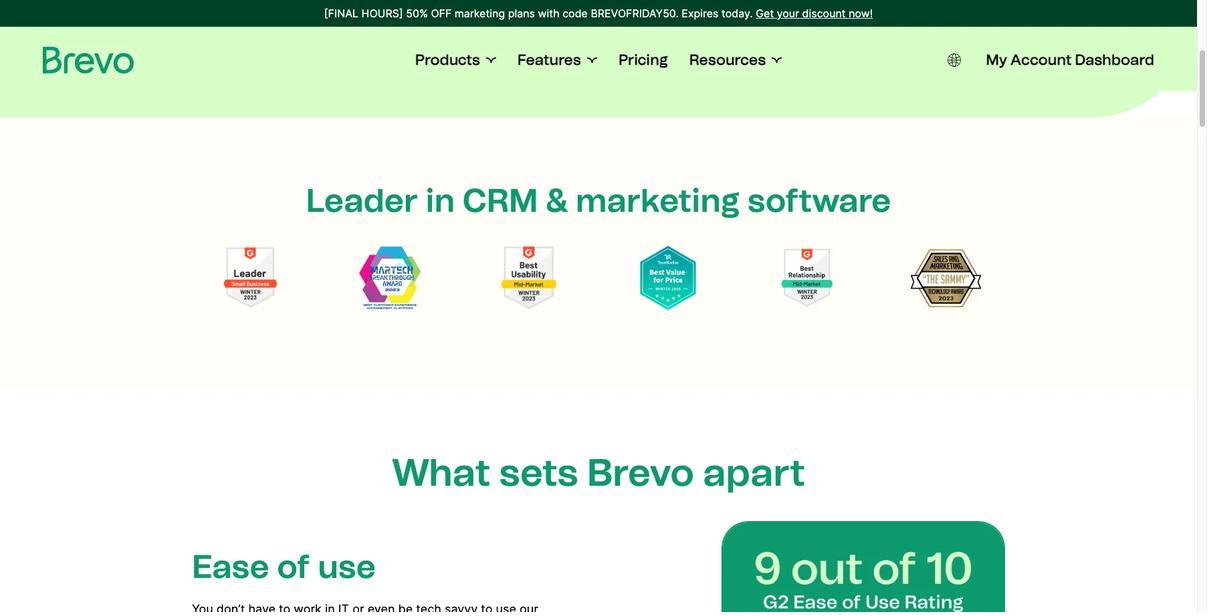 Task type: describe. For each thing, give the bounding box(es) containing it.
now!
[[849, 7, 873, 20]]

marketing for off
[[455, 7, 505, 20]]

brevo
[[587, 451, 695, 496]]

my
[[987, 51, 1008, 69]]

use
[[318, 548, 376, 587]]

my account dashboard link
[[987, 51, 1155, 70]]

[final
[[324, 7, 359, 20]]

discount
[[803, 7, 846, 20]]

your
[[777, 7, 800, 20]]

hours]
[[362, 7, 403, 20]]

my account dashboard
[[987, 51, 1155, 69]]

marketing for &
[[576, 181, 740, 220]]

brevofriday50.
[[591, 7, 679, 20]]

of
[[277, 548, 310, 587]]

get
[[756, 7, 774, 20]]

get your discount now! link
[[756, 5, 873, 21]]

features
[[518, 51, 581, 69]]

50%
[[406, 7, 428, 20]]

products link
[[415, 51, 496, 70]]

dashboard
[[1076, 51, 1155, 69]]

off
[[431, 7, 452, 20]]

resources link
[[690, 51, 782, 70]]

expires
[[682, 7, 719, 20]]

awardlogo 0 image
[[207, 246, 294, 310]]

ease
[[192, 548, 270, 587]]

products
[[415, 51, 480, 69]]

today.
[[722, 7, 753, 20]]

awardlogo 1 image
[[347, 246, 434, 310]]

brevo image
[[43, 47, 134, 74]]

sets
[[500, 451, 578, 496]]

ease of use
[[192, 548, 376, 587]]

software
[[748, 181, 892, 220]]

plans
[[508, 7, 535, 20]]

resources
[[690, 51, 766, 69]]



Task type: locate. For each thing, give the bounding box(es) containing it.
features link
[[518, 51, 597, 70]]

[final hours] 50% off marketing plans with code brevofriday50. expires today. get your discount now!
[[324, 7, 873, 20]]

awardlogo 3 image
[[625, 246, 712, 310]]

0 horizontal spatial marketing
[[455, 7, 505, 20]]

in
[[426, 181, 455, 220]]

code
[[563, 7, 588, 20]]

crm
[[463, 181, 538, 220]]

button image
[[948, 54, 961, 67]]

1 vertical spatial marketing
[[576, 181, 740, 220]]

with
[[538, 7, 560, 20]]

awardlogo 4 image
[[764, 246, 851, 310]]

awardlogo 5 image
[[903, 246, 990, 310]]

&
[[546, 181, 569, 220]]

pricing link
[[619, 51, 668, 70]]

account
[[1011, 51, 1072, 69]]

0 vertical spatial marketing
[[455, 7, 505, 20]]

what sets brevo apart
[[392, 451, 806, 496]]

pricing
[[619, 51, 668, 69]]

leader
[[306, 181, 418, 220]]

what
[[392, 451, 491, 496]]

awardlogo 2 image
[[486, 246, 573, 310]]

marketing
[[455, 7, 505, 20], [576, 181, 740, 220]]

apart
[[704, 451, 806, 496]]

1 horizontal spatial marketing
[[576, 181, 740, 220]]

leader in crm & marketing software
[[306, 181, 892, 220]]



Task type: vqa. For each thing, say whether or not it's contained in the screenshot.
"Brevo" IMAGE
yes



